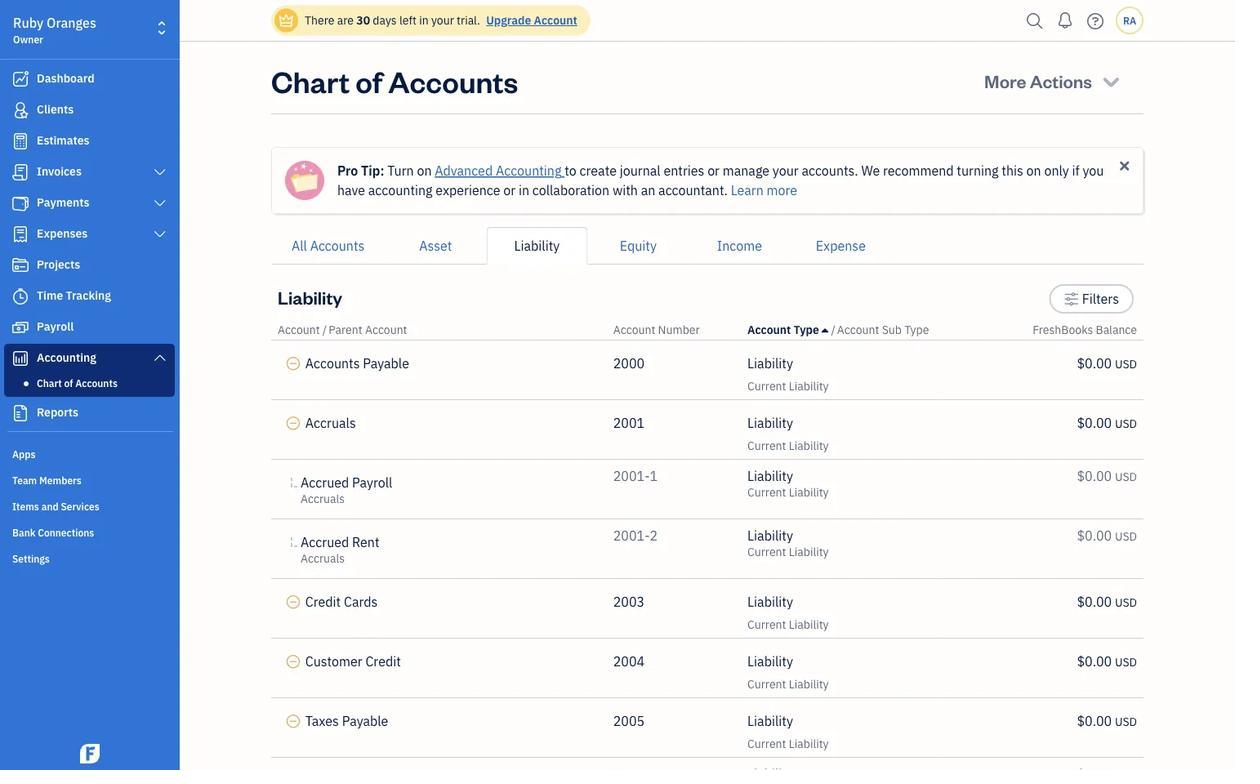 Task type: vqa. For each thing, say whether or not it's contained in the screenshot.
manage
yes



Task type: locate. For each thing, give the bounding box(es) containing it.
chart of accounts down days
[[271, 61, 518, 100]]

0 vertical spatial chart
[[271, 61, 350, 100]]

team
[[12, 474, 37, 487]]

usd
[[1115, 357, 1138, 372], [1115, 416, 1138, 431], [1115, 469, 1138, 485], [1115, 529, 1138, 544], [1115, 595, 1138, 610], [1115, 655, 1138, 670], [1115, 715, 1138, 730]]

2 liability current liability from the top
[[748, 415, 829, 454]]

3 usd from the top
[[1115, 469, 1138, 485]]

reports
[[37, 405, 78, 420]]

filters
[[1083, 291, 1120, 308]]

more actions button
[[970, 61, 1138, 101]]

$0.00 usd for 2001-1
[[1077, 468, 1138, 485]]

team members
[[12, 474, 82, 487]]

1 liability current liability from the top
[[748, 355, 829, 394]]

0 vertical spatial 2001-
[[614, 468, 650, 485]]

on inside to create journal entries or manage your accounts. we recommend turning this on only if  you have accounting experience or in collaboration with an accountant.
[[1027, 162, 1042, 179]]

estimates
[[37, 133, 90, 148]]

1 horizontal spatial chart of accounts
[[271, 61, 518, 100]]

2001-
[[614, 468, 650, 485], [614, 527, 650, 545]]

/ left parent at the left top of the page
[[323, 322, 327, 337]]

accruals left rent
[[301, 551, 345, 566]]

payroll link
[[4, 313, 175, 342]]

1 vertical spatial payable
[[342, 713, 388, 730]]

chart up reports
[[37, 377, 62, 390]]

2 $0.00 usd from the top
[[1077, 415, 1138, 432]]

2 vertical spatial accruals
[[301, 551, 345, 566]]

current for 2001
[[748, 438, 787, 454]]

account left parent at the left top of the page
[[278, 322, 320, 337]]

on right "this"
[[1027, 162, 1042, 179]]

estimate image
[[11, 133, 30, 150]]

members
[[39, 474, 82, 487]]

liability current liability for 2004
[[748, 653, 829, 692]]

account sub type
[[837, 322, 929, 337]]

0 horizontal spatial your
[[431, 13, 454, 28]]

this
[[1002, 162, 1024, 179]]

6 current from the top
[[748, 677, 787, 692]]

liability inside button
[[514, 237, 560, 255]]

/
[[323, 322, 327, 337], [831, 322, 836, 337]]

chart of accounts
[[271, 61, 518, 100], [37, 377, 118, 390]]

1 current from the top
[[748, 379, 787, 394]]

2 chevron large down image from the top
[[152, 228, 168, 241]]

type right 'sub'
[[905, 322, 929, 337]]

current for 2000
[[748, 379, 787, 394]]

accounting inside main element
[[37, 350, 96, 365]]

5 liability current liability from the top
[[748, 594, 829, 632]]

account
[[534, 13, 578, 28], [278, 322, 320, 337], [365, 322, 407, 337], [614, 322, 656, 337], [748, 322, 791, 337], [837, 322, 880, 337]]

asset
[[419, 237, 452, 255]]

1 vertical spatial accrued
[[301, 534, 349, 551]]

6 usd from the top
[[1115, 655, 1138, 670]]

time tracking
[[37, 288, 111, 303]]

0 horizontal spatial payroll
[[37, 319, 74, 334]]

7 usd from the top
[[1115, 715, 1138, 730]]

1 vertical spatial credit
[[366, 653, 401, 670]]

1 horizontal spatial accounting
[[496, 162, 562, 179]]

$0.00 for 2003
[[1077, 594, 1112, 611]]

an
[[641, 182, 656, 199]]

7 $0.00 from the top
[[1077, 713, 1112, 730]]

0 vertical spatial chevron large down image
[[152, 197, 168, 210]]

money image
[[11, 320, 30, 336]]

accruals for payroll
[[301, 492, 345, 507]]

accruals inside accrued payroll accruals
[[301, 492, 345, 507]]

in inside to create journal entries or manage your accounts. we recommend turning this on only if  you have accounting experience or in collaboration with an accountant.
[[519, 182, 530, 199]]

0 vertical spatial accruals
[[305, 415, 356, 432]]

3 $0.00 from the top
[[1077, 468, 1112, 485]]

0 horizontal spatial credit
[[305, 594, 341, 611]]

chevrondown image
[[1100, 69, 1123, 92]]

experience
[[436, 182, 501, 199]]

payable right taxes
[[342, 713, 388, 730]]

freshbooks image
[[77, 744, 103, 764]]

account / parent account
[[278, 322, 407, 337]]

1 horizontal spatial /
[[831, 322, 836, 337]]

payroll up rent
[[352, 474, 393, 492]]

expenses link
[[4, 220, 175, 249]]

0 vertical spatial chart of accounts
[[271, 61, 518, 100]]

or up accountant.
[[708, 162, 720, 179]]

or down advanced accounting 'link'
[[504, 182, 516, 199]]

your for trial.
[[431, 13, 454, 28]]

1 vertical spatial or
[[504, 182, 516, 199]]

ruby
[[13, 14, 44, 31]]

1 vertical spatial chart of accounts
[[37, 377, 118, 390]]

accrued payroll accruals
[[301, 474, 393, 507]]

1 $0.00 from the top
[[1077, 355, 1112, 372]]

accrued up accrued rent accruals
[[301, 474, 349, 492]]

clients
[[37, 102, 74, 117]]

to
[[565, 162, 577, 179]]

collaboration
[[533, 182, 610, 199]]

account right upgrade
[[534, 13, 578, 28]]

5 $0.00 from the top
[[1077, 594, 1112, 611]]

0 horizontal spatial type
[[794, 322, 819, 337]]

6 $0.00 from the top
[[1077, 653, 1112, 670]]

1 vertical spatial of
[[64, 377, 73, 390]]

of up reports
[[64, 377, 73, 390]]

freshbooks balance
[[1033, 322, 1138, 337]]

4 current from the top
[[748, 545, 787, 560]]

account for account sub type
[[837, 322, 880, 337]]

chevron large down image for accounting
[[152, 351, 168, 364]]

1 accrued from the top
[[301, 474, 349, 492]]

1 vertical spatial accruals
[[301, 492, 345, 507]]

0 horizontal spatial of
[[64, 377, 73, 390]]

3 chevron large down image from the top
[[152, 351, 168, 364]]

0 horizontal spatial chart
[[37, 377, 62, 390]]

journal
[[620, 162, 661, 179]]

account right caretup icon on the top right of page
[[837, 322, 880, 337]]

2 type from the left
[[905, 322, 929, 337]]

1 horizontal spatial in
[[519, 182, 530, 199]]

in right left in the left top of the page
[[419, 13, 429, 28]]

account left caretup icon on the top right of page
[[748, 322, 791, 337]]

account for account number
[[614, 322, 656, 337]]

search image
[[1022, 9, 1048, 33]]

1 horizontal spatial chart
[[271, 61, 350, 100]]

payroll inside accrued payroll accruals
[[352, 474, 393, 492]]

$0.00 usd
[[1077, 355, 1138, 372], [1077, 415, 1138, 432], [1077, 468, 1138, 485], [1077, 527, 1138, 545], [1077, 594, 1138, 611], [1077, 653, 1138, 670], [1077, 713, 1138, 730]]

there are 30 days left in your trial. upgrade account
[[305, 13, 578, 28]]

1 horizontal spatial type
[[905, 322, 929, 337]]

0 vertical spatial payroll
[[37, 319, 74, 334]]

account type button
[[748, 322, 829, 337]]

1
[[650, 468, 658, 485]]

customer credit
[[305, 653, 401, 670]]

accrued left rent
[[301, 534, 349, 551]]

account up 2000
[[614, 322, 656, 337]]

accounts right all
[[310, 237, 365, 255]]

accounting left to
[[496, 162, 562, 179]]

1 chevron large down image from the top
[[152, 197, 168, 210]]

1 / from the left
[[323, 322, 327, 337]]

type
[[794, 322, 819, 337], [905, 322, 929, 337]]

dashboard
[[37, 71, 94, 86]]

3 liability current liability from the top
[[748, 468, 829, 500]]

$0.00 usd for 2004
[[1077, 653, 1138, 670]]

liability current liability for 2005
[[748, 713, 829, 752]]

0 horizontal spatial in
[[419, 13, 429, 28]]

liability current liability for 2001
[[748, 415, 829, 454]]

0 vertical spatial credit
[[305, 594, 341, 611]]

6 liability current liability from the top
[[748, 653, 829, 692]]

7 $0.00 usd from the top
[[1077, 713, 1138, 730]]

0 vertical spatial your
[[431, 13, 454, 28]]

5 current from the top
[[748, 617, 787, 632]]

actions
[[1030, 69, 1093, 92]]

usd for 2004
[[1115, 655, 1138, 670]]

current
[[748, 379, 787, 394], [748, 438, 787, 454], [748, 485, 787, 500], [748, 545, 787, 560], [748, 617, 787, 632], [748, 677, 787, 692], [748, 737, 787, 752]]

chart of accounts down "accounting" link
[[37, 377, 118, 390]]

1 vertical spatial chevron large down image
[[152, 228, 168, 241]]

liability
[[514, 237, 560, 255], [278, 286, 343, 309], [748, 355, 793, 372], [789, 379, 829, 394], [748, 415, 793, 432], [789, 438, 829, 454], [748, 468, 793, 485], [789, 485, 829, 500], [748, 527, 793, 545], [789, 545, 829, 560], [748, 594, 793, 611], [789, 617, 829, 632], [748, 653, 793, 670], [789, 677, 829, 692], [748, 713, 793, 730], [789, 737, 829, 752]]

0 vertical spatial accrued
[[301, 474, 349, 492]]

current for 2001-2
[[748, 545, 787, 560]]

liability button
[[487, 227, 588, 265]]

accruals up accrued rent accruals
[[301, 492, 345, 507]]

3 current from the top
[[748, 485, 787, 500]]

projects link
[[4, 251, 175, 280]]

your inside to create journal entries or manage your accounts. we recommend turning this on only if  you have accounting experience or in collaboration with an accountant.
[[773, 162, 799, 179]]

2 accrued from the top
[[301, 534, 349, 551]]

4 liability current liability from the top
[[748, 527, 829, 560]]

accounting up chart of accounts link
[[37, 350, 96, 365]]

4 $0.00 from the top
[[1077, 527, 1112, 545]]

payable down account / parent account
[[363, 355, 409, 372]]

2 on from the left
[[1027, 162, 1042, 179]]

team members link
[[4, 467, 175, 492]]

upgrade account link
[[483, 13, 578, 28]]

bank connections link
[[4, 520, 175, 544]]

$0.00 for 2001-1
[[1077, 468, 1112, 485]]

accrued inside accrued payroll accruals
[[301, 474, 349, 492]]

chevron large down image inside "accounting" link
[[152, 351, 168, 364]]

1 vertical spatial 2001-
[[614, 527, 650, 545]]

4 $0.00 usd from the top
[[1077, 527, 1138, 545]]

crown image
[[278, 12, 295, 29]]

ruby oranges owner
[[13, 14, 96, 46]]

chart
[[271, 61, 350, 100], [37, 377, 62, 390]]

4 usd from the top
[[1115, 529, 1138, 544]]

1 horizontal spatial of
[[356, 61, 382, 100]]

2
[[650, 527, 658, 545]]

in down advanced accounting 'link'
[[519, 182, 530, 199]]

5 $0.00 usd from the top
[[1077, 594, 1138, 611]]

trial.
[[457, 13, 480, 28]]

5 usd from the top
[[1115, 595, 1138, 610]]

project image
[[11, 257, 30, 274]]

payable
[[363, 355, 409, 372], [342, 713, 388, 730]]

6 $0.00 usd from the top
[[1077, 653, 1138, 670]]

of
[[356, 61, 382, 100], [64, 377, 73, 390]]

credit left cards
[[305, 594, 341, 611]]

usd for 2000
[[1115, 357, 1138, 372]]

accounts down there are 30 days left in your trial. upgrade account
[[388, 61, 518, 100]]

2 usd from the top
[[1115, 416, 1138, 431]]

current for 2003
[[748, 617, 787, 632]]

parent
[[329, 322, 363, 337]]

0 horizontal spatial /
[[323, 322, 327, 337]]

are
[[337, 13, 354, 28]]

0 horizontal spatial chart of accounts
[[37, 377, 118, 390]]

of down 30
[[356, 61, 382, 100]]

$0.00 usd for 2001
[[1077, 415, 1138, 432]]

1 vertical spatial your
[[773, 162, 799, 179]]

1 2001- from the top
[[614, 468, 650, 485]]

1 vertical spatial payroll
[[352, 474, 393, 492]]

3 $0.00 usd from the top
[[1077, 468, 1138, 485]]

accruals inside accrued rent accruals
[[301, 551, 345, 566]]

2 vertical spatial chevron large down image
[[152, 351, 168, 364]]

1 usd from the top
[[1115, 357, 1138, 372]]

2 $0.00 from the top
[[1077, 415, 1112, 432]]

0 horizontal spatial on
[[417, 162, 432, 179]]

bank
[[12, 526, 36, 539]]

accrued inside accrued rent accruals
[[301, 534, 349, 551]]

ra
[[1124, 14, 1137, 27]]

2001- down the 2001
[[614, 468, 650, 485]]

2 current from the top
[[748, 438, 787, 454]]

you
[[1083, 162, 1104, 179]]

7 liability current liability from the top
[[748, 713, 829, 752]]

payroll down time
[[37, 319, 74, 334]]

chevron large down image
[[152, 197, 168, 210], [152, 228, 168, 241], [152, 351, 168, 364]]

0 vertical spatial in
[[419, 13, 429, 28]]

1 $0.00 usd from the top
[[1077, 355, 1138, 372]]

cards
[[344, 594, 378, 611]]

credit right customer
[[366, 653, 401, 670]]

1 vertical spatial accounting
[[37, 350, 96, 365]]

chevron large down image
[[152, 166, 168, 179]]

on right turn
[[417, 162, 432, 179]]

0 vertical spatial payable
[[363, 355, 409, 372]]

usd for 2001-2
[[1115, 529, 1138, 544]]

advanced
[[435, 162, 493, 179]]

income button
[[689, 227, 791, 265]]

liability current liability for 2001-1
[[748, 468, 829, 500]]

2001- for 1
[[614, 468, 650, 485]]

invoice image
[[11, 164, 30, 181]]

accounts down "accounting" link
[[75, 377, 118, 390]]

0 vertical spatial or
[[708, 162, 720, 179]]

chart inside main element
[[37, 377, 62, 390]]

tracking
[[66, 288, 111, 303]]

accounts
[[388, 61, 518, 100], [310, 237, 365, 255], [305, 355, 360, 372], [75, 377, 118, 390]]

2001- down '2001-1'
[[614, 527, 650, 545]]

2 2001- from the top
[[614, 527, 650, 545]]

1 vertical spatial in
[[519, 182, 530, 199]]

your left trial.
[[431, 13, 454, 28]]

settings link
[[4, 546, 175, 570]]

0 horizontal spatial accounting
[[37, 350, 96, 365]]

your up more
[[773, 162, 799, 179]]

1 horizontal spatial on
[[1027, 162, 1042, 179]]

accruals
[[305, 415, 356, 432], [301, 492, 345, 507], [301, 551, 345, 566]]

chart down there
[[271, 61, 350, 100]]

$0.00 usd for 2001-2
[[1077, 527, 1138, 545]]

2001
[[614, 415, 645, 432]]

settings image
[[1064, 289, 1079, 309]]

1 horizontal spatial payroll
[[352, 474, 393, 492]]

/ right caretup icon on the top right of page
[[831, 322, 836, 337]]

accruals down the accounts payable
[[305, 415, 356, 432]]

7 current from the top
[[748, 737, 787, 752]]

1 vertical spatial chart
[[37, 377, 62, 390]]

type left caretup icon on the top right of page
[[794, 322, 819, 337]]

oranges
[[47, 14, 96, 31]]

1 horizontal spatial your
[[773, 162, 799, 179]]

bank connections
[[12, 526, 94, 539]]



Task type: describe. For each thing, give the bounding box(es) containing it.
income
[[717, 237, 762, 255]]

timer image
[[11, 288, 30, 305]]

accrued rent accruals
[[301, 534, 380, 566]]

ra button
[[1116, 7, 1144, 34]]

time
[[37, 288, 63, 303]]

equity button
[[588, 227, 689, 265]]

if
[[1072, 162, 1080, 179]]

current for 2004
[[748, 677, 787, 692]]

accounts payable
[[305, 355, 409, 372]]

create
[[580, 162, 617, 179]]

chart image
[[11, 351, 30, 367]]

expense image
[[11, 226, 30, 243]]

manage
[[723, 162, 770, 179]]

learn more link
[[731, 182, 798, 199]]

current for 2005
[[748, 737, 787, 752]]

report image
[[11, 405, 30, 422]]

usd for 2001
[[1115, 416, 1138, 431]]

2001-1
[[614, 468, 658, 485]]

main element
[[0, 0, 221, 771]]

tip:
[[361, 162, 384, 179]]

learn
[[731, 182, 764, 199]]

$0.00 for 2004
[[1077, 653, 1112, 670]]

accounts.
[[802, 162, 859, 179]]

1 type from the left
[[794, 322, 819, 337]]

apps link
[[4, 441, 175, 466]]

equity
[[620, 237, 657, 255]]

2004
[[614, 653, 645, 670]]

0 horizontal spatial or
[[504, 182, 516, 199]]

30
[[356, 13, 370, 28]]

all accounts button
[[271, 227, 385, 265]]

expense button
[[791, 227, 892, 265]]

settings
[[12, 552, 50, 565]]

sub
[[882, 322, 902, 337]]

days
[[373, 13, 397, 28]]

asset button
[[385, 227, 487, 265]]

only
[[1045, 162, 1069, 179]]

$0.00 for 2000
[[1077, 355, 1112, 372]]

accounting link
[[4, 344, 175, 373]]

account number
[[614, 322, 700, 337]]

reports link
[[4, 399, 175, 428]]

$0.00 for 2001-2
[[1077, 527, 1112, 545]]

owner
[[13, 33, 43, 46]]

taxes
[[305, 713, 339, 730]]

usd for 2001-1
[[1115, 469, 1138, 485]]

time tracking link
[[4, 282, 175, 311]]

$0.00 usd for 2005
[[1077, 713, 1138, 730]]

rent
[[352, 534, 380, 551]]

more
[[767, 182, 798, 199]]

0 vertical spatial accounting
[[496, 162, 562, 179]]

pro
[[337, 162, 358, 179]]

filters button
[[1050, 284, 1134, 314]]

items and services link
[[4, 494, 175, 518]]

upgrade
[[486, 13, 531, 28]]

2001-2
[[614, 527, 658, 545]]

accruals for rent
[[301, 551, 345, 566]]

items and services
[[12, 500, 99, 513]]

expenses
[[37, 226, 88, 241]]

advanced accounting link
[[435, 162, 565, 179]]

turning
[[957, 162, 999, 179]]

services
[[61, 500, 99, 513]]

1 horizontal spatial credit
[[366, 653, 401, 670]]

usd for 2005
[[1115, 715, 1138, 730]]

accounting
[[368, 182, 433, 199]]

chart of accounts inside main element
[[37, 377, 118, 390]]

projects
[[37, 257, 80, 272]]

accrued for accrued rent
[[301, 534, 349, 551]]

balance
[[1096, 322, 1138, 337]]

liability current liability for 2000
[[748, 355, 829, 394]]

chevron large down image for expenses
[[152, 228, 168, 241]]

accrued for accrued payroll
[[301, 474, 349, 492]]

payable for accounts payable
[[363, 355, 409, 372]]

payments link
[[4, 189, 175, 218]]

close image
[[1118, 159, 1133, 174]]

2 / from the left
[[831, 322, 836, 337]]

more actions
[[985, 69, 1093, 92]]

0 vertical spatial of
[[356, 61, 382, 100]]

account right parent at the left top of the page
[[365, 322, 407, 337]]

liability current liability for 2003
[[748, 594, 829, 632]]

of inside main element
[[64, 377, 73, 390]]

1 horizontal spatial or
[[708, 162, 720, 179]]

recommend
[[883, 162, 954, 179]]

account for account type
[[748, 322, 791, 337]]

invoices link
[[4, 158, 175, 187]]

2005
[[614, 713, 645, 730]]

liability current liability for 2001-2
[[748, 527, 829, 560]]

caretup image
[[822, 324, 829, 337]]

1 on from the left
[[417, 162, 432, 179]]

client image
[[11, 102, 30, 118]]

accounts inside main element
[[75, 377, 118, 390]]

2000
[[614, 355, 645, 372]]

account type
[[748, 322, 819, 337]]

there
[[305, 13, 335, 28]]

credit cards
[[305, 594, 378, 611]]

accounts down account / parent account
[[305, 355, 360, 372]]

chevron large down image for payments
[[152, 197, 168, 210]]

dashboard link
[[4, 65, 175, 94]]

connections
[[38, 526, 94, 539]]

all
[[292, 237, 307, 255]]

payroll inside main element
[[37, 319, 74, 334]]

2001- for 2
[[614, 527, 650, 545]]

notifications image
[[1053, 4, 1079, 37]]

your for accounts.
[[773, 162, 799, 179]]

$0.00 for 2001
[[1077, 415, 1112, 432]]

usd for 2003
[[1115, 595, 1138, 610]]

$0.00 for 2005
[[1077, 713, 1112, 730]]

items
[[12, 500, 39, 513]]

payment image
[[11, 195, 30, 212]]

payable for taxes payable
[[342, 713, 388, 730]]

with
[[613, 182, 638, 199]]

to create journal entries or manage your accounts. we recommend turning this on only if  you have accounting experience or in collaboration with an accountant.
[[337, 162, 1104, 199]]

payments
[[37, 195, 90, 210]]

$0.00 usd for 2000
[[1077, 355, 1138, 372]]

entries
[[664, 162, 705, 179]]

we
[[862, 162, 880, 179]]

chart of accounts link
[[7, 373, 172, 393]]

account for account / parent account
[[278, 322, 320, 337]]

have
[[337, 182, 365, 199]]

number
[[658, 322, 700, 337]]

go to help image
[[1083, 9, 1109, 33]]

dashboard image
[[11, 71, 30, 87]]

accounts inside 'button'
[[310, 237, 365, 255]]

and
[[41, 500, 59, 513]]

$0.00 usd for 2003
[[1077, 594, 1138, 611]]

current for 2001-1
[[748, 485, 787, 500]]

accountant.
[[659, 182, 728, 199]]



